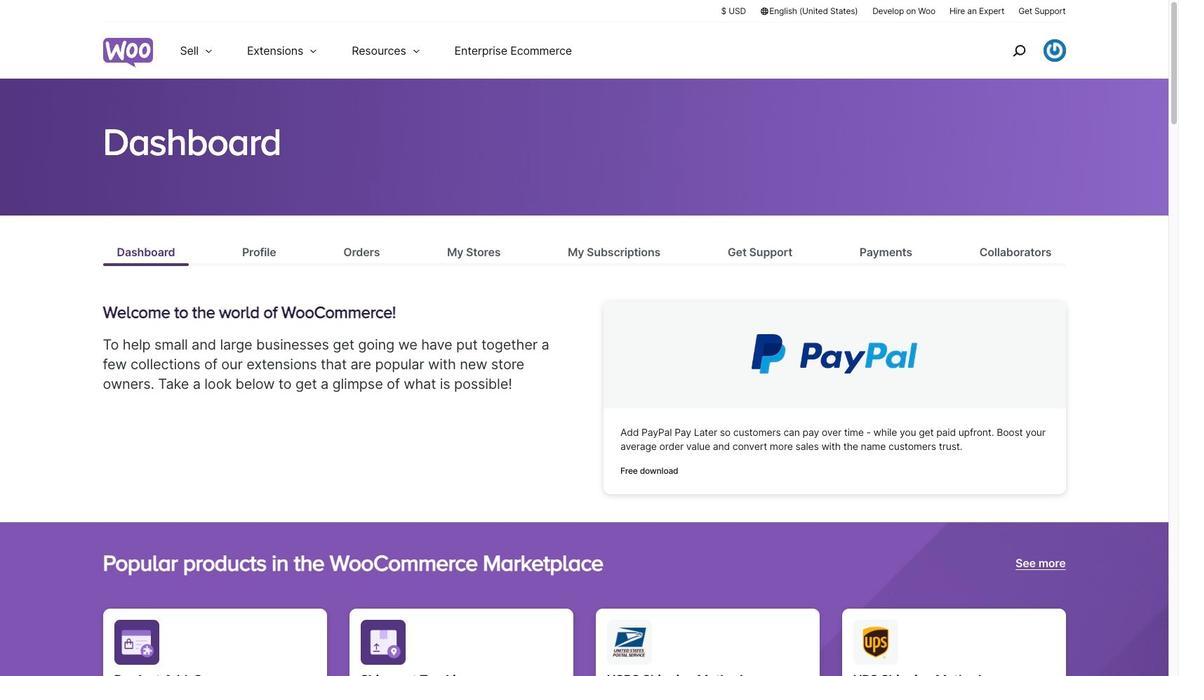 Task type: locate. For each thing, give the bounding box(es) containing it.
open account menu image
[[1044, 39, 1066, 62]]

service navigation menu element
[[983, 28, 1066, 73]]



Task type: vqa. For each thing, say whether or not it's contained in the screenshot.
search icon at the right of page
yes



Task type: describe. For each thing, give the bounding box(es) containing it.
search image
[[1008, 39, 1030, 62]]



